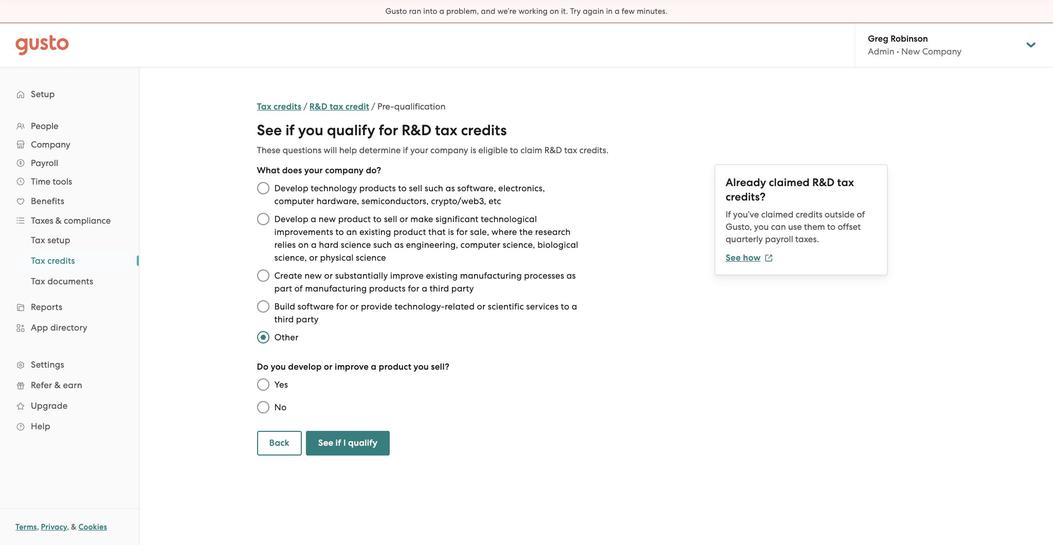 Task type: describe. For each thing, give the bounding box(es) containing it.
greg robinson admin • new company
[[868, 33, 962, 57]]

1 vertical spatial manufacturing
[[305, 283, 367, 294]]

third inside build software for or provide technology-related or scientific services to a third party
[[274, 314, 294, 325]]

•
[[897, 46, 900, 57]]

technology-
[[395, 301, 445, 312]]

scientific
[[488, 301, 524, 312]]

if for see if i qualify
[[336, 438, 341, 449]]

existing inside the develop a new product to sell or make significant technological improvements to an existing product that is for sale, where the research relies on a hard science such as engineering, computer science, biological science, or physical science
[[360, 227, 391, 237]]

gusto
[[386, 7, 407, 16]]

Other radio
[[252, 326, 274, 349]]

build
[[274, 301, 295, 312]]

to inside develop technology products to sell such as software, electronics, computer hardware, semiconductors, crypto/web3, etc
[[398, 183, 407, 193]]

use
[[788, 222, 802, 232]]

benefits
[[31, 196, 64, 206]]

i
[[344, 438, 346, 449]]

Yes radio
[[252, 374, 274, 396]]

biological
[[538, 240, 579, 250]]

r&d inside the already claimed r&d tax credits?
[[813, 176, 835, 189]]

to down semiconductors,
[[373, 214, 382, 224]]

if for see if you qualify for r&d tax credits
[[286, 121, 295, 139]]

do
[[257, 362, 269, 372]]

reports link
[[10, 298, 129, 316]]

r&d left credit
[[310, 101, 328, 112]]

hardware,
[[317, 196, 359, 206]]

1 horizontal spatial your
[[410, 145, 428, 155]]

credits inside "if you've claimed credits outside of gusto, you can use them to offset quarterly payroll taxes."
[[796, 209, 823, 220]]

r&d tax credit link
[[310, 101, 370, 112]]

questions
[[283, 145, 322, 155]]

1 vertical spatial science,
[[274, 253, 307, 263]]

& for earn
[[54, 380, 61, 390]]

into
[[424, 7, 438, 16]]

or left provide
[[350, 301, 359, 312]]

significant
[[436, 214, 479, 224]]

people
[[31, 121, 59, 131]]

few
[[622, 7, 635, 16]]

tools
[[53, 176, 72, 187]]

these
[[257, 145, 281, 155]]

tax for tax credits / r&d tax credit / pre-qualification
[[257, 101, 272, 112]]

a inside create new or substantially improve existing manufacturing processes as part of manufacturing products for a third party
[[422, 283, 428, 294]]

refer & earn link
[[10, 376, 129, 395]]

you right do
[[271, 362, 286, 372]]

directory
[[50, 323, 87, 333]]

gusto ran into a problem, and we're working on it. try again in a few minutes.
[[386, 7, 668, 16]]

pre-
[[378, 101, 395, 112]]

will
[[324, 145, 337, 155]]

upgrade
[[31, 401, 68, 411]]

such inside the develop a new product to sell or make significant technological improvements to an existing product that is for sale, where the research relies on a hard science such as engineering, computer science, biological science, or physical science
[[373, 240, 392, 250]]

where
[[492, 227, 517, 237]]

2 vertical spatial &
[[71, 523, 77, 532]]

can
[[771, 222, 786, 232]]

qualify for i
[[348, 438, 378, 449]]

technology
[[311, 183, 357, 193]]

them
[[805, 222, 826, 232]]

engineering,
[[406, 240, 458, 250]]

of inside "if you've claimed credits outside of gusto, you can use them to offset quarterly payroll taxes."
[[857, 209, 865, 220]]

software,
[[457, 183, 496, 193]]

as inside develop technology products to sell such as software, electronics, computer hardware, semiconductors, crypto/web3, etc
[[446, 183, 455, 193]]

payroll button
[[10, 154, 129, 172]]

processes
[[524, 271, 565, 281]]

if you've claimed credits outside of gusto, you can use them to offset quarterly payroll taxes.
[[726, 209, 865, 244]]

refer & earn
[[31, 380, 82, 390]]

you left sell?
[[414, 362, 429, 372]]

tax for tax documents
[[31, 276, 45, 287]]

we're
[[498, 7, 517, 16]]

new inside create new or substantially improve existing manufacturing processes as part of manufacturing products for a third party
[[305, 271, 322, 281]]

as inside create new or substantially improve existing manufacturing processes as part of manufacturing products for a third party
[[567, 271, 576, 281]]

No radio
[[252, 396, 274, 419]]

sell?
[[431, 362, 450, 372]]

third inside create new or substantially improve existing manufacturing processes as part of manufacturing products for a third party
[[430, 283, 449, 294]]

sell inside develop technology products to sell such as software, electronics, computer hardware, semiconductors, crypto/web3, etc
[[409, 183, 423, 193]]

yes
[[274, 380, 288, 390]]

do?
[[366, 165, 381, 176]]

or right related
[[477, 301, 486, 312]]

computer inside the develop a new product to sell or make significant technological improvements to an existing product that is for sale, where the research relies on a hard science such as engineering, computer science, biological science, or physical science
[[461, 240, 501, 250]]

1 , from the left
[[37, 523, 39, 532]]

tax setup link
[[19, 231, 129, 250]]

outside
[[825, 209, 855, 220]]

make
[[411, 214, 434, 224]]

1 horizontal spatial company
[[431, 145, 468, 155]]

to left an
[[336, 227, 344, 237]]

you've
[[734, 209, 759, 220]]

Develop a new product to sell or make significant technological improvements to an existing product that is for sale, where the research relies on a hard science such as engineering, computer science, biological science, or physical science radio
[[252, 208, 274, 230]]

build software for or provide technology-related or scientific services to a third party
[[274, 301, 578, 325]]

1 horizontal spatial tax credits link
[[257, 101, 302, 112]]

help
[[31, 421, 50, 432]]

party inside build software for or provide technology-related or scientific services to a third party
[[296, 314, 319, 325]]

see if i qualify
[[318, 438, 378, 449]]

create
[[274, 271, 302, 281]]

0 vertical spatial is
[[471, 145, 476, 155]]

computer inside develop technology products to sell such as software, electronics, computer hardware, semiconductors, crypto/web3, etc
[[274, 196, 314, 206]]

minutes.
[[637, 7, 668, 16]]

other
[[274, 332, 299, 343]]

for inside create new or substantially improve existing manufacturing processes as part of manufacturing products for a third party
[[408, 283, 420, 294]]

already
[[726, 176, 767, 189]]

gusto navigation element
[[0, 67, 139, 453]]

do you develop or improve a product you sell?
[[257, 362, 450, 372]]

sell inside the develop a new product to sell or make significant technological improvements to an existing product that is for sale, where the research relies on a hard science such as engineering, computer science, biological science, or physical science
[[384, 214, 398, 224]]

time tools button
[[10, 172, 129, 191]]

quarterly
[[726, 234, 763, 244]]

setup link
[[10, 85, 129, 103]]

for inside the develop a new product to sell or make significant technological improvements to an existing product that is for sale, where the research relies on a hard science such as engineering, computer science, biological science, or physical science
[[457, 227, 468, 237]]

see if i qualify button
[[306, 431, 390, 456]]

Build software for or provide technology-related or scientific services to a third party radio
[[252, 295, 274, 318]]

admin
[[868, 46, 895, 57]]

see how
[[726, 253, 761, 263]]

credits inside tax credits link
[[47, 256, 75, 266]]

list containing tax setup
[[0, 230, 139, 292]]

settings link
[[10, 355, 129, 374]]

qualify for you
[[327, 121, 375, 139]]

payroll
[[765, 234, 794, 244]]

see how link
[[726, 253, 773, 263]]

company button
[[10, 135, 129, 154]]

or inside create new or substantially improve existing manufacturing processes as part of manufacturing products for a third party
[[324, 271, 333, 281]]

cookies
[[79, 523, 107, 532]]

home image
[[15, 35, 69, 55]]

provide
[[361, 301, 393, 312]]

app directory link
[[10, 318, 129, 337]]

products inside create new or substantially improve existing manufacturing processes as part of manufacturing products for a third party
[[369, 283, 406, 294]]

tax for tax setup
[[31, 235, 45, 245]]

privacy link
[[41, 523, 67, 532]]

upgrade link
[[10, 397, 129, 415]]

earn
[[63, 380, 82, 390]]

how
[[743, 253, 761, 263]]

people button
[[10, 117, 129, 135]]

electronics,
[[499, 183, 545, 193]]

company inside greg robinson admin • new company
[[923, 46, 962, 57]]

greg
[[868, 33, 889, 44]]

existing inside create new or substantially improve existing manufacturing processes as part of manufacturing products for a third party
[[426, 271, 458, 281]]

related
[[445, 301, 475, 312]]

back
[[269, 438, 290, 449]]



Task type: vqa. For each thing, say whether or not it's contained in the screenshot.
'TAX SETUP' link
yes



Task type: locate. For each thing, give the bounding box(es) containing it.
develop for develop technology products to sell such as software, electronics, computer hardware, semiconductors, crypto/web3, etc
[[274, 183, 309, 193]]

1 vertical spatial science
[[356, 253, 386, 263]]

manufacturing up scientific
[[460, 271, 522, 281]]

for up "technology-" at the left
[[408, 283, 420, 294]]

improve up "technology-" at the left
[[390, 271, 424, 281]]

or right develop
[[324, 362, 333, 372]]

1 horizontal spatial as
[[446, 183, 455, 193]]

develop up improvements
[[274, 214, 309, 224]]

or left physical
[[309, 253, 318, 263]]

2 vertical spatial see
[[318, 438, 334, 449]]

to inside "if you've claimed credits outside of gusto, you can use them to offset quarterly payroll taxes."
[[828, 222, 836, 232]]

help link
[[10, 417, 129, 436]]

and
[[481, 7, 496, 16]]

privacy
[[41, 523, 67, 532]]

credits
[[274, 101, 302, 112], [461, 121, 507, 139], [796, 209, 823, 220], [47, 256, 75, 266]]

&
[[55, 216, 62, 226], [54, 380, 61, 390], [71, 523, 77, 532]]

1 vertical spatial existing
[[426, 271, 458, 281]]

your right does
[[304, 165, 323, 176]]

1 vertical spatial of
[[295, 283, 303, 294]]

0 vertical spatial of
[[857, 209, 865, 220]]

party up related
[[452, 283, 474, 294]]

or down physical
[[324, 271, 333, 281]]

develop a new product to sell or make significant technological improvements to an existing product that is for sale, where the research relies on a hard science such as engineering, computer science, biological science, or physical science
[[274, 214, 579, 263]]

0 horizontal spatial company
[[31, 139, 70, 150]]

1 vertical spatial computer
[[461, 240, 501, 250]]

r&d down qualification
[[402, 121, 432, 139]]

products inside develop technology products to sell such as software, electronics, computer hardware, semiconductors, crypto/web3, etc
[[359, 183, 396, 193]]

computer down sale,
[[461, 240, 501, 250]]

to left claim on the top
[[510, 145, 519, 155]]

0 vertical spatial claimed
[[769, 176, 810, 189]]

tax credits link inside "gusto navigation" element
[[19, 252, 129, 270]]

qualify inside button
[[348, 438, 378, 449]]

& left cookies "button" on the left of the page
[[71, 523, 77, 532]]

2 list from the top
[[0, 230, 139, 292]]

an
[[346, 227, 357, 237]]

2 horizontal spatial if
[[403, 145, 408, 155]]

company inside dropdown button
[[31, 139, 70, 150]]

0 horizontal spatial /
[[304, 101, 308, 112]]

claimed inside "if you've claimed credits outside of gusto, you can use them to offset quarterly payroll taxes."
[[762, 209, 794, 220]]

compliance
[[64, 216, 111, 226]]

is left "eligible"
[[471, 145, 476, 155]]

2 develop from the top
[[274, 214, 309, 224]]

setup
[[47, 235, 70, 245]]

1 horizontal spatial on
[[550, 7, 559, 16]]

0 horizontal spatial third
[[274, 314, 294, 325]]

existing
[[360, 227, 391, 237], [426, 271, 458, 281]]

tax credits link
[[257, 101, 302, 112], [19, 252, 129, 270]]

0 horizontal spatial on
[[298, 240, 309, 250]]

0 horizontal spatial science,
[[274, 253, 307, 263]]

company
[[431, 145, 468, 155], [325, 165, 364, 176]]

services
[[526, 301, 559, 312]]

your
[[410, 145, 428, 155], [304, 165, 323, 176]]

party inside create new or substantially improve existing manufacturing processes as part of manufacturing products for a third party
[[452, 283, 474, 294]]

0 vertical spatial improve
[[390, 271, 424, 281]]

0 vertical spatial tax credits link
[[257, 101, 302, 112]]

for down significant
[[457, 227, 468, 237]]

benefits link
[[10, 192, 129, 210]]

0 vertical spatial company
[[923, 46, 962, 57]]

tax setup
[[31, 235, 70, 245]]

tax credits link up the these
[[257, 101, 302, 112]]

part
[[274, 283, 292, 294]]

Create new or substantially improve existing manufacturing processes as part of manufacturing products for a third party radio
[[252, 264, 274, 287]]

taxes.
[[796, 234, 820, 244]]

0 horizontal spatial is
[[448, 227, 454, 237]]

Develop technology products to sell such as software, electronics, computer hardware, semiconductors, crypto/web3, etc radio
[[252, 177, 274, 200]]

credits up questions
[[274, 101, 302, 112]]

improve inside create new or substantially improve existing manufacturing processes as part of manufacturing products for a third party
[[390, 271, 424, 281]]

0 vertical spatial &
[[55, 216, 62, 226]]

sell up semiconductors,
[[409, 183, 423, 193]]

/ left r&d tax credit link
[[304, 101, 308, 112]]

sell down semiconductors,
[[384, 214, 398, 224]]

on down improvements
[[298, 240, 309, 250]]

2 / from the left
[[372, 101, 376, 112]]

1 horizontal spatial improve
[[390, 271, 424, 281]]

back button
[[257, 431, 302, 456]]

to down outside
[[828, 222, 836, 232]]

0 vertical spatial science
[[341, 240, 371, 250]]

& for compliance
[[55, 216, 62, 226]]

to inside build software for or provide technology-related or scientific services to a third party
[[561, 301, 570, 312]]

1 vertical spatial company
[[325, 165, 364, 176]]

0 horizontal spatial existing
[[360, 227, 391, 237]]

1 vertical spatial sell
[[384, 214, 398, 224]]

1 vertical spatial company
[[31, 139, 70, 150]]

crypto/web3,
[[431, 196, 487, 206]]

problem,
[[447, 7, 479, 16]]

develop inside develop technology products to sell such as software, electronics, computer hardware, semiconductors, crypto/web3, etc
[[274, 183, 309, 193]]

1 horizontal spatial company
[[923, 46, 962, 57]]

develop inside the develop a new product to sell or make significant technological improvements to an existing product that is for sale, where the research relies on a hard science such as engineering, computer science, biological science, or physical science
[[274, 214, 309, 224]]

0 horizontal spatial company
[[325, 165, 364, 176]]

0 horizontal spatial improve
[[335, 362, 369, 372]]

0 vertical spatial your
[[410, 145, 428, 155]]

0 vertical spatial computer
[[274, 196, 314, 206]]

2 horizontal spatial as
[[567, 271, 576, 281]]

develop for develop a new product to sell or make significant technological improvements to an existing product that is for sale, where the research relies on a hard science such as engineering, computer science, biological science, or physical science
[[274, 214, 309, 224]]

1 vertical spatial is
[[448, 227, 454, 237]]

0 horizontal spatial tax credits link
[[19, 252, 129, 270]]

that
[[429, 227, 446, 237]]

new down hardware,
[[319, 214, 336, 224]]

as inside the develop a new product to sell or make significant technological improvements to an existing product that is for sale, where the research relies on a hard science such as engineering, computer science, biological science, or physical science
[[394, 240, 404, 250]]

software
[[298, 301, 334, 312]]

a inside build software for or provide technology-related or scientific services to a third party
[[572, 301, 578, 312]]

1 horizontal spatial computer
[[461, 240, 501, 250]]

1 horizontal spatial see
[[318, 438, 334, 449]]

see left how
[[726, 253, 741, 263]]

qualify right i
[[348, 438, 378, 449]]

0 vertical spatial manufacturing
[[460, 271, 522, 281]]

tax
[[330, 101, 343, 112], [435, 121, 458, 139], [565, 145, 578, 155], [838, 176, 854, 189]]

new
[[902, 46, 920, 57]]

if up questions
[[286, 121, 295, 139]]

1 horizontal spatial is
[[471, 145, 476, 155]]

tax down tax setup
[[31, 256, 45, 266]]

you up questions
[[298, 121, 324, 139]]

r&d up outside
[[813, 176, 835, 189]]

1 horizontal spatial party
[[452, 283, 474, 294]]

computer
[[274, 196, 314, 206], [461, 240, 501, 250]]

see for see how
[[726, 253, 741, 263]]

you inside "if you've claimed credits outside of gusto, you can use them to offset quarterly payroll taxes."
[[754, 222, 769, 232]]

0 vertical spatial company
[[431, 145, 468, 155]]

offset
[[838, 222, 861, 232]]

semiconductors,
[[362, 196, 429, 206]]

to up semiconductors,
[[398, 183, 407, 193]]

1 horizontal spatial /
[[372, 101, 376, 112]]

as up crypto/web3,
[[446, 183, 455, 193]]

0 vertical spatial on
[[550, 7, 559, 16]]

improvements
[[274, 227, 333, 237]]

& inside dropdown button
[[55, 216, 62, 226]]

1 vertical spatial such
[[373, 240, 392, 250]]

1 vertical spatial as
[[394, 240, 404, 250]]

company down people
[[31, 139, 70, 150]]

0 horizontal spatial manufacturing
[[305, 283, 367, 294]]

1 vertical spatial third
[[274, 314, 294, 325]]

1 horizontal spatial ,
[[67, 523, 69, 532]]

list
[[0, 117, 139, 437], [0, 230, 139, 292]]

1 vertical spatial improve
[[335, 362, 369, 372]]

1 vertical spatial see
[[726, 253, 741, 263]]

0 vertical spatial products
[[359, 183, 396, 193]]

see for see if i qualify
[[318, 438, 334, 449]]

credits up them
[[796, 209, 823, 220]]

as
[[446, 183, 455, 193], [394, 240, 404, 250], [567, 271, 576, 281]]

2 , from the left
[[67, 523, 69, 532]]

research
[[535, 227, 571, 237]]

see inside see if i qualify button
[[318, 438, 334, 449]]

1 / from the left
[[304, 101, 308, 112]]

new right create
[[305, 271, 322, 281]]

2 vertical spatial as
[[567, 271, 576, 281]]

improve right develop
[[335, 362, 369, 372]]

product left sell?
[[379, 362, 412, 372]]

tax credits link up tax documents link
[[19, 252, 129, 270]]

computer down does
[[274, 196, 314, 206]]

1 horizontal spatial manufacturing
[[460, 271, 522, 281]]

claimed right the already at the top right
[[769, 176, 810, 189]]

1 list from the top
[[0, 117, 139, 437]]

science down an
[[341, 240, 371, 250]]

third down "build"
[[274, 314, 294, 325]]

such inside develop technology products to sell such as software, electronics, computer hardware, semiconductors, crypto/web3, etc
[[425, 183, 444, 193]]

these questions will help determine if your company is eligible to claim r&d tax credits.
[[257, 145, 609, 155]]

qualification
[[395, 101, 446, 112]]

1 horizontal spatial existing
[[426, 271, 458, 281]]

company left "eligible"
[[431, 145, 468, 155]]

gusto,
[[726, 222, 752, 232]]

1 vertical spatial product
[[394, 227, 426, 237]]

2 vertical spatial product
[[379, 362, 412, 372]]

as left engineering,
[[394, 240, 404, 250]]

is inside the develop a new product to sell or make significant technological improvements to an existing product that is for sale, where the research relies on a hard science such as engineering, computer science, biological science, or physical science
[[448, 227, 454, 237]]

r&d right claim on the top
[[545, 145, 562, 155]]

1 vertical spatial claimed
[[762, 209, 794, 220]]

taxes & compliance
[[31, 216, 111, 226]]

1 vertical spatial on
[[298, 240, 309, 250]]

product up an
[[338, 214, 371, 224]]

/ left pre-
[[372, 101, 376, 112]]

0 vertical spatial new
[[319, 214, 336, 224]]

1 horizontal spatial science,
[[503, 240, 535, 250]]

claimed up can
[[762, 209, 794, 220]]

for right software
[[336, 301, 348, 312]]

improve for substantially
[[390, 271, 424, 281]]

credits?
[[726, 190, 766, 204]]

what
[[257, 165, 280, 176]]

1 vertical spatial develop
[[274, 214, 309, 224]]

of inside create new or substantially improve existing manufacturing processes as part of manufacturing products for a third party
[[295, 283, 303, 294]]

you
[[298, 121, 324, 139], [754, 222, 769, 232], [271, 362, 286, 372], [414, 362, 429, 372]]

see up the these
[[257, 121, 282, 139]]

tax
[[257, 101, 272, 112], [31, 235, 45, 245], [31, 256, 45, 266], [31, 276, 45, 287]]

1 vertical spatial party
[[296, 314, 319, 325]]

1 vertical spatial your
[[304, 165, 323, 176]]

0 horizontal spatial if
[[286, 121, 295, 139]]

taxes
[[31, 216, 53, 226]]

of right part
[[295, 283, 303, 294]]

company up technology
[[325, 165, 364, 176]]

products up provide
[[369, 283, 406, 294]]

working
[[519, 7, 548, 16]]

tax for tax credits
[[31, 256, 45, 266]]

0 vertical spatial existing
[[360, 227, 391, 237]]

tax credits / r&d tax credit / pre-qualification
[[257, 101, 446, 112]]

company right new
[[923, 46, 962, 57]]

eligible
[[479, 145, 508, 155]]

1 horizontal spatial of
[[857, 209, 865, 220]]

0 horizontal spatial party
[[296, 314, 319, 325]]

develop
[[288, 362, 322, 372]]

if right determine at the top of page
[[403, 145, 408, 155]]

0 horizontal spatial sell
[[384, 214, 398, 224]]

on
[[550, 7, 559, 16], [298, 240, 309, 250]]

tax left the credits.
[[565, 145, 578, 155]]

0 horizontal spatial computer
[[274, 196, 314, 206]]

product down make
[[394, 227, 426, 237]]

third up "technology-" at the left
[[430, 283, 449, 294]]

tax up the these
[[257, 101, 272, 112]]

& right taxes
[[55, 216, 62, 226]]

0 vertical spatial third
[[430, 283, 449, 294]]

such up crypto/web3,
[[425, 183, 444, 193]]

already claimed r&d tax credits?
[[726, 176, 854, 204]]

claimed
[[769, 176, 810, 189], [762, 209, 794, 220]]

party
[[452, 283, 474, 294], [296, 314, 319, 325]]

new inside the develop a new product to sell or make significant technological improvements to an existing product that is for sale, where the research relies on a hard science such as engineering, computer science, biological science, or physical science
[[319, 214, 336, 224]]

documents
[[47, 276, 93, 287]]

1 horizontal spatial if
[[336, 438, 341, 449]]

1 vertical spatial qualify
[[348, 438, 378, 449]]

is
[[471, 145, 476, 155], [448, 227, 454, 237]]

on left it.
[[550, 7, 559, 16]]

is right that
[[448, 227, 454, 237]]

robinson
[[891, 33, 928, 44]]

product
[[338, 214, 371, 224], [394, 227, 426, 237], [379, 362, 412, 372]]

time
[[31, 176, 50, 187]]

improve for or
[[335, 362, 369, 372]]

party down software
[[296, 314, 319, 325]]

0 vertical spatial see
[[257, 121, 282, 139]]

0 horizontal spatial as
[[394, 240, 404, 250]]

tax up outside
[[838, 176, 854, 189]]

0 vertical spatial if
[[286, 121, 295, 139]]

credits up tax documents
[[47, 256, 75, 266]]

/
[[304, 101, 308, 112], [372, 101, 376, 112]]

science, down the the
[[503, 240, 535, 250]]

, left cookies "button" on the left of the page
[[67, 523, 69, 532]]

tax left credit
[[330, 101, 343, 112]]

to right services
[[561, 301, 570, 312]]

0 horizontal spatial ,
[[37, 523, 39, 532]]

1 vertical spatial products
[[369, 283, 406, 294]]

if inside button
[[336, 438, 341, 449]]

0 vertical spatial product
[[338, 214, 371, 224]]

existing right an
[[360, 227, 391, 237]]

develop technology products to sell such as software, electronics, computer hardware, semiconductors, crypto/web3, etc
[[274, 183, 545, 206]]

as right processes
[[567, 271, 576, 281]]

qualify up help
[[327, 121, 375, 139]]

1 horizontal spatial sell
[[409, 183, 423, 193]]

0 vertical spatial as
[[446, 183, 455, 193]]

substantially
[[335, 271, 388, 281]]

reports
[[31, 302, 62, 312]]

terms link
[[15, 523, 37, 532]]

see left i
[[318, 438, 334, 449]]

credit
[[346, 101, 370, 112]]

0 horizontal spatial your
[[304, 165, 323, 176]]

see for see if you qualify for r&d tax credits
[[257, 121, 282, 139]]

of up offset
[[857, 209, 865, 220]]

0 horizontal spatial such
[[373, 240, 392, 250]]

0 vertical spatial party
[[452, 283, 474, 294]]

2 horizontal spatial see
[[726, 253, 741, 263]]

develop down does
[[274, 183, 309, 193]]

your right determine at the top of page
[[410, 145, 428, 155]]

1 vertical spatial new
[[305, 271, 322, 281]]

0 horizontal spatial see
[[257, 121, 282, 139]]

again
[[583, 7, 604, 16]]

credits.
[[580, 145, 609, 155]]

0 vertical spatial science,
[[503, 240, 535, 250]]

terms
[[15, 523, 37, 532]]

you left can
[[754, 222, 769, 232]]

what does your company do?
[[257, 165, 381, 176]]

claimed inside the already claimed r&d tax credits?
[[769, 176, 810, 189]]

tax up these questions will help determine if your company is eligible to claim r&d tax credits. on the top of page
[[435, 121, 458, 139]]

, left privacy link
[[37, 523, 39, 532]]

1 develop from the top
[[274, 183, 309, 193]]

0 vertical spatial sell
[[409, 183, 423, 193]]

tax down taxes
[[31, 235, 45, 245]]

,
[[37, 523, 39, 532], [67, 523, 69, 532]]

ran
[[409, 7, 422, 16]]

for inside build software for or provide technology-related or scientific services to a third party
[[336, 301, 348, 312]]

manufacturing up software
[[305, 283, 367, 294]]

for up determine at the top of page
[[379, 121, 398, 139]]

or left make
[[400, 214, 408, 224]]

if left i
[[336, 438, 341, 449]]

list containing people
[[0, 117, 139, 437]]

0 vertical spatial such
[[425, 183, 444, 193]]

on inside the develop a new product to sell or make significant technological improvements to an existing product that is for sale, where the research relies on a hard science such as engineering, computer science, biological science, or physical science
[[298, 240, 309, 250]]

1 vertical spatial &
[[54, 380, 61, 390]]

0 vertical spatial qualify
[[327, 121, 375, 139]]

0 horizontal spatial of
[[295, 283, 303, 294]]

such
[[425, 183, 444, 193], [373, 240, 392, 250]]

science up substantially in the left of the page
[[356, 253, 386, 263]]

terms , privacy , & cookies
[[15, 523, 107, 532]]

it.
[[561, 7, 568, 16]]

credits up "eligible"
[[461, 121, 507, 139]]

tax down tax credits
[[31, 276, 45, 287]]

technological
[[481, 214, 537, 224]]

2 vertical spatial if
[[336, 438, 341, 449]]

science, down relies
[[274, 253, 307, 263]]

existing down engineering,
[[426, 271, 458, 281]]

manufacturing
[[460, 271, 522, 281], [305, 283, 367, 294]]

1 vertical spatial if
[[403, 145, 408, 155]]

such up substantially in the left of the page
[[373, 240, 392, 250]]

products down do?
[[359, 183, 396, 193]]

& left earn
[[54, 380, 61, 390]]

claim
[[521, 145, 543, 155]]

tax inside the already claimed r&d tax credits?
[[838, 176, 854, 189]]



